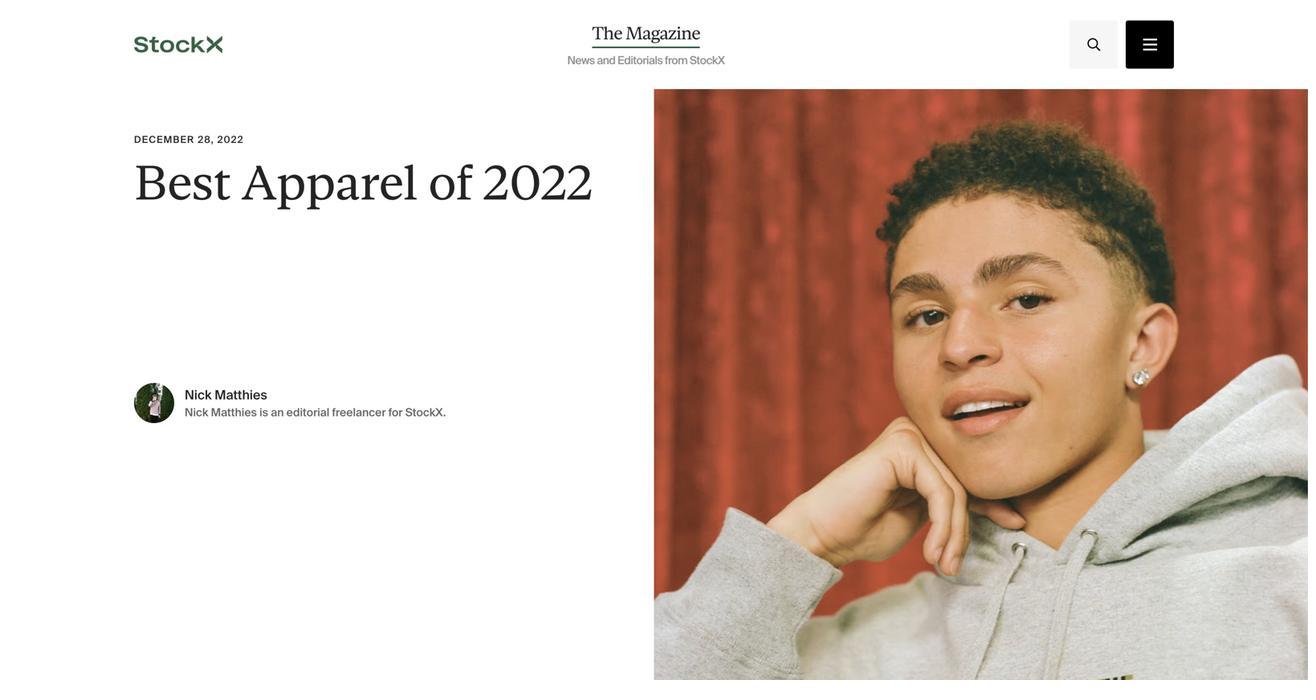 Task type: locate. For each thing, give the bounding box(es) containing it.
best apparel of 2022
[[134, 155, 593, 210]]

freelancer
[[332, 405, 386, 420]]

an
[[271, 405, 284, 420]]

1 vertical spatial matthies
[[211, 405, 257, 420]]

0 vertical spatial nick
[[185, 387, 212, 404]]

nick matthies link
[[185, 386, 267, 405]]

and
[[597, 53, 616, 68]]

1 vertical spatial 2022
[[483, 155, 593, 210]]

1 vertical spatial nick
[[185, 405, 208, 420]]

for
[[389, 405, 403, 420]]

matthies up "is"
[[215, 387, 267, 404]]

best
[[134, 155, 231, 210]]

0 vertical spatial matthies
[[215, 387, 267, 404]]

the
[[592, 23, 622, 43]]

0 horizontal spatial 2022
[[217, 133, 244, 146]]

Search for articles, series, etc. text field
[[1070, 20, 1118, 69]]

from
[[665, 53, 688, 68]]

28,
[[198, 133, 214, 146]]

matthies
[[215, 387, 267, 404], [211, 405, 257, 420]]

nick
[[185, 387, 212, 404], [185, 405, 208, 420]]

2022
[[217, 133, 244, 146], [483, 155, 593, 210]]

matthies down nick matthies link
[[211, 405, 257, 420]]

1 horizontal spatial 2022
[[483, 155, 593, 210]]



Task type: describe. For each thing, give the bounding box(es) containing it.
editorial
[[287, 405, 330, 420]]

december 28, 2022
[[134, 133, 244, 146]]

apparel
[[242, 155, 418, 210]]

stockx
[[690, 53, 725, 68]]

magazine
[[626, 23, 700, 43]]

news and editorials from stockx
[[567, 53, 725, 68]]

news
[[567, 53, 595, 68]]

1 nick from the top
[[185, 387, 212, 404]]

december
[[134, 133, 195, 146]]

editorials
[[618, 53, 663, 68]]

stockx.
[[405, 405, 446, 420]]

nick matthies nick matthies is an editorial freelancer for stockx.
[[185, 387, 446, 420]]

is
[[260, 405, 268, 420]]

of
[[429, 155, 472, 210]]

the magazine
[[592, 23, 700, 43]]

2 nick from the top
[[185, 405, 208, 420]]

0 vertical spatial 2022
[[217, 133, 244, 146]]



Task type: vqa. For each thing, say whether or not it's contained in the screenshot.
the $75 within the Us M 12 $75
no



